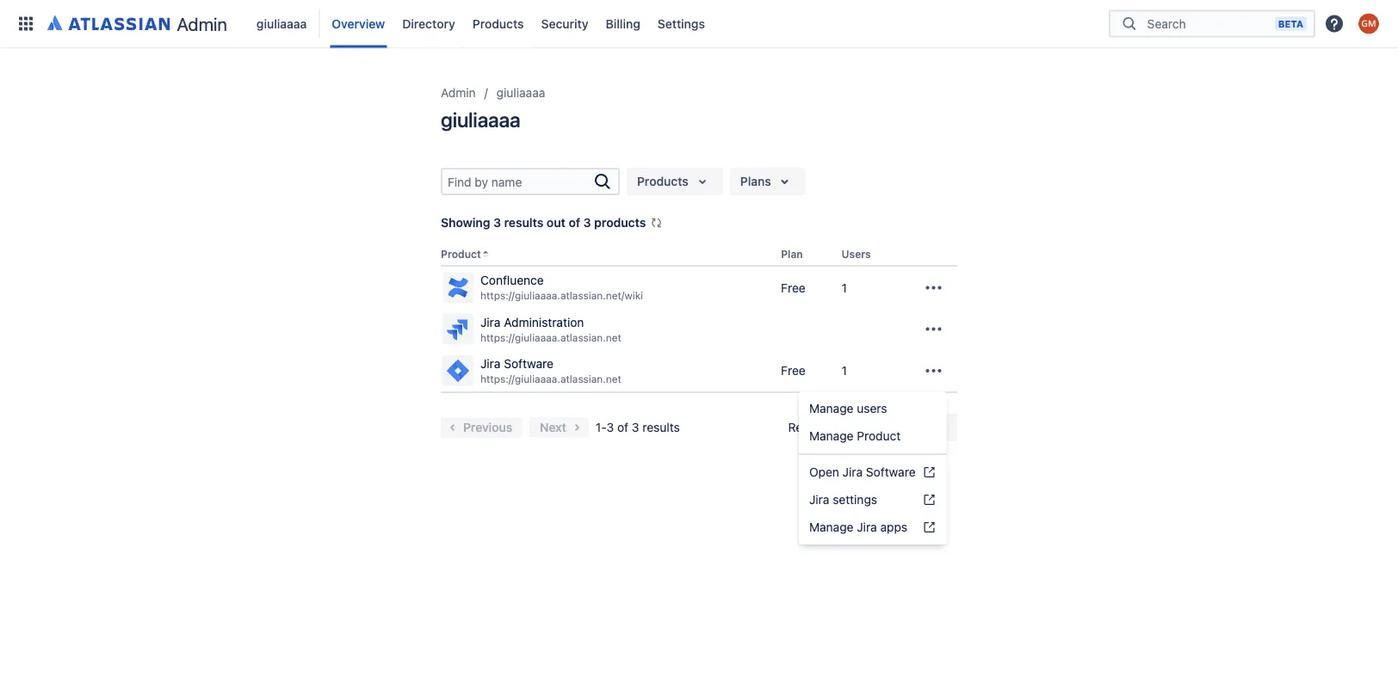Task type: locate. For each thing, give the bounding box(es) containing it.
billing
[[606, 16, 640, 31]]

jira for settings
[[809, 493, 830, 507]]

0 vertical spatial admin link
[[41, 10, 234, 37]]

giuliaaaa up search "text box" in the top of the page
[[441, 108, 520, 132]]

1-3 of 3 results
[[596, 421, 680, 435]]

0 vertical spatial giuliaaaa link
[[251, 10, 312, 37]]

1 horizontal spatial admin link
[[441, 83, 476, 103]]

0 vertical spatial manage
[[809, 402, 854, 416]]

free up results
[[781, 364, 806, 378]]

1 horizontal spatial product
[[857, 429, 901, 443]]

out
[[547, 216, 566, 230]]

0 horizontal spatial results
[[504, 216, 544, 230]]

1
[[842, 280, 847, 295], [842, 364, 847, 378]]

giuliaaaa link
[[251, 10, 312, 37], [497, 83, 545, 103]]

1 https://giuliaaaa.atlassian.net from the top
[[480, 331, 622, 344]]

1 for software
[[842, 364, 847, 378]]

20
[[901, 421, 915, 435]]

0 horizontal spatial product
[[441, 248, 481, 260]]

manage jira apps link
[[799, 514, 947, 542]]

0 vertical spatial admin
[[177, 13, 227, 34]]

results per page:
[[788, 421, 885, 435]]

administration
[[504, 315, 584, 329]]

2 free from the top
[[781, 364, 806, 378]]

security
[[541, 16, 589, 31]]

jira inside "link"
[[843, 465, 863, 480]]

0 vertical spatial products
[[473, 16, 524, 31]]

admin
[[177, 13, 227, 34], [441, 86, 476, 100]]

1 horizontal spatial of
[[617, 421, 629, 435]]

product down "users"
[[857, 429, 901, 443]]

https://giuliaaaa.atlassian.net down jira administration https://giuliaaaa.atlassian.net
[[480, 373, 622, 385]]

products left security
[[473, 16, 524, 31]]

0 vertical spatial results
[[504, 216, 544, 230]]

free for https://giuliaaaa.atlassian.net/wiki
[[781, 280, 806, 295]]

0 vertical spatial 1
[[842, 280, 847, 295]]

settings
[[658, 16, 705, 31]]

results left out on the top left of page
[[504, 216, 544, 230]]

directory
[[402, 16, 455, 31]]

free
[[781, 280, 806, 295], [781, 364, 806, 378]]

menu containing open jira software
[[799, 455, 947, 542]]

1 vertical spatial https://giuliaaaa.atlassian.net
[[480, 373, 622, 385]]

1 manage from the top
[[809, 402, 854, 416]]

of right 1-
[[617, 421, 629, 435]]

giuliaaaa link left overview link at the top left of the page
[[251, 10, 312, 37]]

3 right next icon
[[607, 421, 614, 435]]

directory link
[[397, 10, 460, 37]]

2 1 from the top
[[842, 364, 847, 378]]

https://giuliaaaa.atlassian.net for jira software
[[480, 373, 622, 385]]

results
[[788, 421, 829, 435]]

manage product
[[809, 429, 901, 443]]

product
[[441, 248, 481, 260], [857, 429, 901, 443]]

1 horizontal spatial admin
[[441, 86, 476, 100]]

3 manage from the top
[[809, 520, 854, 535]]

2 manage from the top
[[809, 429, 854, 443]]

atlassian image
[[47, 12, 170, 33], [47, 12, 170, 33]]

3 right showing
[[493, 216, 501, 230]]

apps
[[880, 520, 908, 535]]

software down jira administration https://giuliaaaa.atlassian.net
[[504, 357, 554, 371]]

0 vertical spatial product
[[441, 248, 481, 260]]

1 horizontal spatial software
[[866, 465, 916, 480]]

https://giuliaaaa.atlassian.net for jira administration
[[480, 331, 622, 344]]

of right out on the top left of page
[[569, 216, 580, 230]]

2 https://giuliaaaa.atlassian.net from the top
[[480, 373, 622, 385]]

products inside dropdown button
[[637, 174, 689, 189]]

3 right out on the top left of page
[[583, 216, 591, 230]]

settings link
[[652, 10, 710, 37]]

Search text field
[[443, 170, 592, 194]]

1 vertical spatial giuliaaaa link
[[497, 83, 545, 103]]

page:
[[854, 421, 885, 435]]

products for the products dropdown button
[[637, 174, 689, 189]]

jira administration image
[[444, 316, 472, 343], [444, 316, 472, 343]]

0 horizontal spatial software
[[504, 357, 554, 371]]

1 vertical spatial manage
[[809, 429, 854, 443]]

jira up settings
[[843, 465, 863, 480]]

1 vertical spatial software
[[866, 465, 916, 480]]

of
[[569, 216, 580, 230], [617, 421, 629, 435]]

help icon image
[[1324, 13, 1345, 34]]

previous image
[[443, 418, 463, 438]]

giuliaaaa inside global navigation element
[[257, 16, 307, 31]]

manage for manage users
[[809, 402, 854, 416]]

1 up manage users link at the right bottom
[[842, 364, 847, 378]]

manage product link
[[809, 429, 901, 443]]

1 down the users
[[842, 280, 847, 295]]

plans button
[[730, 168, 806, 195]]

1 free from the top
[[781, 280, 806, 295]]

products inside global navigation element
[[473, 16, 524, 31]]

3
[[493, 216, 501, 230], [583, 216, 591, 230], [607, 421, 614, 435], [632, 421, 639, 435]]

menu
[[799, 395, 947, 455], [799, 455, 947, 542]]

refresh image
[[650, 216, 663, 230]]

1 horizontal spatial results
[[643, 421, 680, 435]]

2 vertical spatial manage
[[809, 520, 854, 535]]

confluence https://giuliaaaa.atlassian.net/wiki
[[480, 274, 643, 302]]

software up jira settings link
[[866, 465, 916, 480]]

software inside jira software https://giuliaaaa.atlassian.net
[[504, 357, 554, 371]]

1 menu from the top
[[799, 395, 947, 455]]

jira inside jira software https://giuliaaaa.atlassian.net
[[480, 357, 501, 371]]

products
[[473, 16, 524, 31], [637, 174, 689, 189]]

products up refresh icon
[[637, 174, 689, 189]]

account image
[[1359, 13, 1379, 34]]

0 vertical spatial free
[[781, 280, 806, 295]]

giuliaaaa link down products link
[[497, 83, 545, 103]]

product down showing
[[441, 248, 481, 260]]

giuliaaaa
[[257, 16, 307, 31], [497, 86, 545, 100], [441, 108, 520, 132]]

0 horizontal spatial products
[[473, 16, 524, 31]]

jira software image
[[444, 357, 472, 385], [444, 357, 472, 385]]

1 vertical spatial of
[[617, 421, 629, 435]]

confluence image
[[444, 274, 472, 302], [444, 274, 472, 302]]

manage for manage jira apps
[[809, 520, 854, 535]]

jira down open
[[809, 493, 830, 507]]

0 horizontal spatial admin
[[177, 13, 227, 34]]

0 vertical spatial of
[[569, 216, 580, 230]]

0 vertical spatial software
[[504, 357, 554, 371]]

search image
[[592, 171, 613, 192]]

overview
[[332, 16, 385, 31]]

1 vertical spatial giuliaaaa
[[497, 86, 545, 100]]

results right 1-
[[643, 421, 680, 435]]

1 vertical spatial 1
[[842, 364, 847, 378]]

manage
[[809, 402, 854, 416], [809, 429, 854, 443], [809, 520, 854, 535]]

giuliaaaa down products link
[[497, 86, 545, 100]]

0 vertical spatial https://giuliaaaa.atlassian.net
[[480, 331, 622, 344]]

admin banner
[[0, 0, 1398, 48]]

users
[[857, 402, 887, 416]]

1 for https://giuliaaaa.atlassian.net/wiki
[[842, 280, 847, 295]]

security link
[[536, 10, 594, 37]]

admin link
[[41, 10, 234, 37], [441, 83, 476, 103]]

confluence
[[480, 274, 544, 288]]

results
[[504, 216, 544, 230], [643, 421, 680, 435]]

1 vertical spatial free
[[781, 364, 806, 378]]

1 vertical spatial products
[[637, 174, 689, 189]]

https://giuliaaaa.atlassian.net down administration
[[480, 331, 622, 344]]

1 horizontal spatial products
[[637, 174, 689, 189]]

jira for software
[[480, 357, 501, 371]]

jira down jira administration https://giuliaaaa.atlassian.net
[[480, 357, 501, 371]]

free down plan on the right top
[[781, 280, 806, 295]]

https://giuliaaaa.atlassian.net
[[480, 331, 622, 344], [480, 373, 622, 385]]

0 horizontal spatial of
[[569, 216, 580, 230]]

open image
[[930, 418, 951, 438]]

1 1 from the top
[[842, 280, 847, 295]]

0 vertical spatial giuliaaaa
[[257, 16, 307, 31]]

giuliaaaa left overview
[[257, 16, 307, 31]]

jira
[[480, 315, 501, 329], [480, 357, 501, 371], [843, 465, 863, 480], [809, 493, 830, 507], [857, 520, 877, 535]]

1 vertical spatial results
[[643, 421, 680, 435]]

jira inside jira administration https://giuliaaaa.atlassian.net
[[480, 315, 501, 329]]

2 menu from the top
[[799, 455, 947, 542]]

jira down confluence
[[480, 315, 501, 329]]

software
[[504, 357, 554, 371], [866, 465, 916, 480]]



Task type: vqa. For each thing, say whether or not it's contained in the screenshot.
Showing
yes



Task type: describe. For each thing, give the bounding box(es) containing it.
2 vertical spatial giuliaaaa
[[441, 108, 520, 132]]

Search field
[[1142, 8, 1275, 39]]

https://giuliaaaa.atlassian.net/wiki
[[480, 290, 643, 302]]

open jira software link
[[799, 459, 947, 486]]

plans
[[740, 174, 771, 189]]

manage users
[[809, 402, 887, 416]]

products link
[[467, 10, 529, 37]]

menu containing manage users
[[799, 395, 947, 455]]

plan
[[781, 248, 803, 260]]

appswitcher icon image
[[15, 13, 36, 34]]

0 horizontal spatial admin link
[[41, 10, 234, 37]]

search icon image
[[1119, 15, 1140, 32]]

1 horizontal spatial giuliaaaa link
[[497, 83, 545, 103]]

1 vertical spatial admin link
[[441, 83, 476, 103]]

products
[[594, 216, 646, 230]]

3 right 1-
[[632, 421, 639, 435]]

per
[[832, 421, 851, 435]]

open jira software
[[809, 465, 916, 480]]

settings
[[833, 493, 877, 507]]

free for software
[[781, 364, 806, 378]]

jira for administration
[[480, 315, 501, 329]]

products button
[[627, 168, 723, 195]]

billing link
[[601, 10, 646, 37]]

admin inside global navigation element
[[177, 13, 227, 34]]

software inside "link"
[[866, 465, 916, 480]]

open
[[809, 465, 839, 480]]

showing
[[441, 216, 490, 230]]

products for products link
[[473, 16, 524, 31]]

1 vertical spatial admin
[[441, 86, 476, 100]]

1-
[[596, 421, 607, 435]]

jira settings
[[809, 493, 877, 507]]

beta
[[1278, 18, 1304, 29]]

1 vertical spatial product
[[857, 429, 901, 443]]

jira administration https://giuliaaaa.atlassian.net
[[480, 315, 622, 344]]

jira left the apps
[[857, 520, 877, 535]]

global navigation element
[[10, 0, 1109, 48]]

next image
[[566, 418, 587, 438]]

manage jira apps
[[809, 520, 908, 535]]

0 horizontal spatial giuliaaaa link
[[251, 10, 312, 37]]

overview link
[[327, 10, 390, 37]]

showing 3 results out of 3 products
[[441, 216, 646, 230]]

jira settings link
[[799, 486, 947, 514]]

manage users link
[[809, 402, 887, 416]]

manage for manage product
[[809, 429, 854, 443]]

jira software https://giuliaaaa.atlassian.net
[[480, 357, 622, 385]]

users
[[842, 248, 871, 260]]



